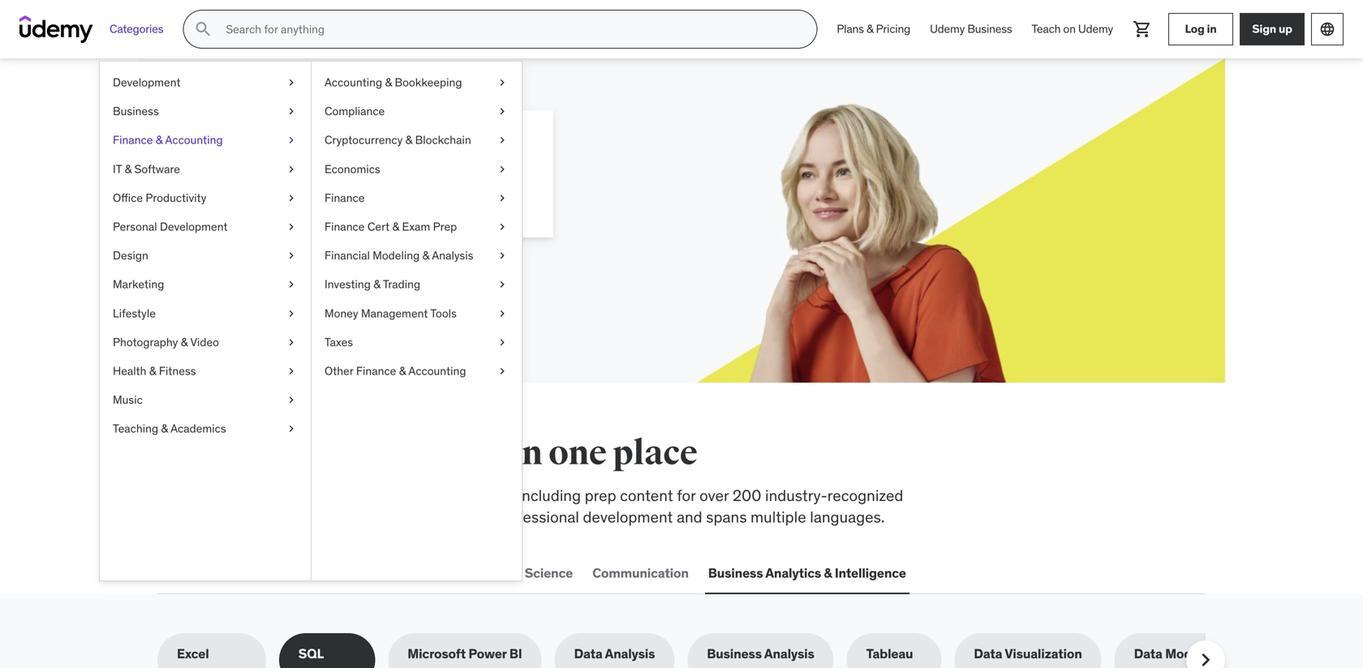 Task type: vqa. For each thing, say whether or not it's contained in the screenshot.
Office
yes



Task type: locate. For each thing, give the bounding box(es) containing it.
for up and
[[677, 486, 696, 506]]

skills
[[269, 433, 357, 475], [347, 486, 382, 506]]

data left science
[[494, 565, 522, 582]]

data visualization
[[974, 646, 1083, 663]]

& left trading
[[374, 277, 381, 292]]

finance down with
[[325, 191, 365, 205]]

1 horizontal spatial modeling
[[1166, 646, 1223, 663]]

accounting & bookkeeping link
[[312, 68, 522, 97]]

xsmall image inside the accounting & bookkeeping 'link'
[[496, 75, 509, 91]]

you
[[363, 433, 421, 475]]

finance up it & software
[[113, 133, 153, 147]]

udemy right on
[[1079, 22, 1114, 36]]

analysis
[[432, 248, 474, 263], [605, 646, 655, 663], [765, 646, 815, 663]]

financial modeling & analysis
[[325, 248, 474, 263]]

xsmall image inside financial modeling & analysis link
[[496, 248, 509, 264]]

1 vertical spatial accounting
[[165, 133, 223, 147]]

other finance & accounting
[[325, 364, 466, 379]]

1 horizontal spatial in
[[1208, 22, 1217, 36]]

& down taxes link
[[399, 364, 406, 379]]

business for business analytics & intelligence
[[709, 565, 763, 582]]

15.
[[333, 187, 349, 204]]

teach on udemy
[[1032, 22, 1114, 36]]

development for personal
[[160, 220, 228, 234]]

recognized
[[828, 486, 904, 506]]

development down office productivity "link"
[[160, 220, 228, 234]]

2 vertical spatial accounting
[[409, 364, 466, 379]]

& right teaching
[[161, 422, 168, 436]]

development inside personal development link
[[160, 220, 228, 234]]

money
[[325, 306, 358, 321]]

xsmall image inside marketing link
[[285, 277, 298, 293]]

business for business
[[113, 104, 159, 119]]

& for trading
[[374, 277, 381, 292]]

0 horizontal spatial for
[[294, 129, 331, 163]]

data modeling
[[1135, 646, 1223, 663]]

xsmall image for finance cert & exam prep
[[496, 219, 509, 235]]

analysis for data analysis
[[605, 646, 655, 663]]

0 vertical spatial your
[[336, 129, 395, 163]]

$12.99
[[216, 187, 255, 204]]

business inside business link
[[113, 104, 159, 119]]

xsmall image for health & fitness
[[285, 364, 298, 380]]

xsmall image inside finance link
[[496, 190, 509, 206]]

xsmall image for finance
[[496, 190, 509, 206]]

workplace
[[273, 486, 344, 506]]

xsmall image for personal development
[[285, 219, 298, 235]]

design
[[113, 248, 148, 263]]

skills up "supports"
[[347, 486, 382, 506]]

xsmall image inside finance & accounting link
[[285, 132, 298, 148]]

& right health
[[149, 364, 156, 379]]

xsmall image inside taxes link
[[496, 335, 509, 351]]

xsmall image
[[285, 104, 298, 119], [285, 132, 298, 148], [496, 161, 509, 177], [285, 190, 298, 206], [496, 248, 509, 264], [285, 277, 298, 293], [496, 277, 509, 293], [496, 335, 509, 351], [496, 364, 509, 380]]

1 udemy from the left
[[930, 22, 965, 36]]

skills up workplace
[[269, 433, 357, 475]]

0 horizontal spatial analysis
[[432, 248, 474, 263]]

& down the compliance link
[[406, 133, 413, 147]]

in right log
[[1208, 22, 1217, 36]]

accounting down taxes link
[[409, 364, 466, 379]]

economics
[[325, 162, 381, 176]]

finance for finance & accounting
[[113, 133, 153, 147]]

&
[[867, 22, 874, 36], [385, 75, 392, 90], [156, 133, 163, 147], [406, 133, 413, 147], [125, 162, 132, 176], [393, 220, 400, 234], [423, 248, 430, 263], [374, 277, 381, 292], [181, 335, 188, 350], [149, 364, 156, 379], [399, 364, 406, 379], [161, 422, 168, 436], [824, 565, 833, 582]]

0 vertical spatial development
[[113, 75, 181, 90]]

industry-
[[766, 486, 828, 506]]

plans & pricing link
[[827, 10, 921, 49]]

teaching
[[113, 422, 158, 436]]

data inside button
[[494, 565, 522, 582]]

health & fitness
[[113, 364, 196, 379]]

to
[[385, 486, 399, 506]]

xsmall image for design
[[285, 248, 298, 264]]

xsmall image inside the 'money management tools' link
[[496, 306, 509, 322]]

xsmall image inside finance cert & exam prep link
[[496, 219, 509, 235]]

development right web
[[191, 565, 272, 582]]

multiple
[[751, 508, 807, 527]]

accounting
[[325, 75, 382, 90], [165, 133, 223, 147], [409, 364, 466, 379]]

development down categories dropdown button
[[113, 75, 181, 90]]

2 vertical spatial development
[[191, 565, 272, 582]]

1 vertical spatial skills
[[347, 486, 382, 506]]

xsmall image inside "photography & video" link
[[285, 335, 298, 351]]

communication
[[593, 565, 689, 582]]

through
[[258, 187, 304, 204]]

it
[[113, 162, 122, 176], [291, 565, 302, 582]]

topic filters element
[[157, 634, 1242, 669]]

exam
[[402, 220, 431, 234]]

Search for anything text field
[[223, 15, 797, 43]]

it left 'certifications' on the left of the page
[[291, 565, 302, 582]]

xsmall image inside economics link
[[496, 161, 509, 177]]

accounting inside 'link'
[[325, 75, 382, 90]]

categories button
[[100, 10, 173, 49]]

0 vertical spatial in
[[1208, 22, 1217, 36]]

2 udemy from the left
[[1079, 22, 1114, 36]]

just
[[493, 169, 514, 186]]

xsmall image inside development link
[[285, 75, 298, 91]]

sql
[[299, 646, 324, 663]]

xsmall image inside personal development link
[[285, 219, 298, 235]]

0 vertical spatial for
[[294, 129, 331, 163]]

xsmall image inside design link
[[285, 248, 298, 264]]

compliance link
[[312, 97, 522, 126]]

office
[[113, 191, 143, 205]]

& up office
[[125, 162, 132, 176]]

1 vertical spatial in
[[511, 433, 543, 475]]

xsmall image inside health & fitness link
[[285, 364, 298, 380]]

modeling inside topic filters element
[[1166, 646, 1223, 663]]

web development
[[161, 565, 272, 582]]

it inside "button"
[[291, 565, 302, 582]]

xsmall image inside teaching & academics link
[[285, 421, 298, 437]]

xsmall image for other finance & accounting
[[496, 364, 509, 380]]

need
[[427, 433, 505, 475]]

udemy image
[[19, 15, 93, 43]]

xsmall image inside it & software link
[[285, 161, 298, 177]]

1 vertical spatial for
[[677, 486, 696, 506]]

& up the software
[[156, 133, 163, 147]]

cryptocurrency
[[325, 133, 403, 147]]

well-
[[400, 508, 434, 527]]

data left visualization at the bottom of the page
[[974, 646, 1003, 663]]

log in
[[1186, 22, 1217, 36]]

data left next image in the right of the page
[[1135, 646, 1163, 663]]

accounting up compliance
[[325, 75, 382, 90]]

0 horizontal spatial it
[[113, 162, 122, 176]]

finance up financial
[[325, 220, 365, 234]]

xsmall image inside investing & trading 'link'
[[496, 277, 509, 293]]

& for blockchain
[[406, 133, 413, 147]]

microsoft
[[408, 646, 466, 663]]

& for academics
[[161, 422, 168, 436]]

productivity
[[146, 191, 207, 205]]

teach on udemy link
[[1022, 10, 1124, 49]]

sign
[[1253, 22, 1277, 36]]

& left video
[[181, 335, 188, 350]]

for up potential
[[294, 129, 331, 163]]

business inside topic filters element
[[707, 646, 762, 663]]

music
[[113, 393, 143, 408]]

business analytics & intelligence
[[709, 565, 907, 582]]

xsmall image
[[285, 75, 298, 91], [496, 75, 509, 91], [496, 104, 509, 119], [496, 132, 509, 148], [285, 161, 298, 177], [496, 190, 509, 206], [285, 219, 298, 235], [496, 219, 509, 235], [285, 248, 298, 264], [285, 306, 298, 322], [496, 306, 509, 322], [285, 335, 298, 351], [285, 364, 298, 380], [285, 393, 298, 408], [285, 421, 298, 437]]

it certifications button
[[288, 555, 391, 594]]

pricing
[[876, 22, 911, 36]]

cert
[[368, 220, 390, 234]]

xsmall image inside office productivity "link"
[[285, 190, 298, 206]]

1 horizontal spatial accounting
[[325, 75, 382, 90]]

taxes
[[325, 335, 353, 350]]

science
[[525, 565, 573, 582]]

1 horizontal spatial udemy
[[1079, 22, 1114, 36]]

development inside web development button
[[191, 565, 272, 582]]

xsmall image inside other finance & accounting "link"
[[496, 364, 509, 380]]

and
[[677, 508, 703, 527]]

1 horizontal spatial your
[[336, 129, 395, 163]]

xsmall image for finance & accounting
[[285, 132, 298, 148]]

catalog
[[281, 508, 332, 527]]

office productivity link
[[100, 184, 311, 213]]

log
[[1186, 22, 1205, 36]]

1 horizontal spatial it
[[291, 565, 302, 582]]

data for data science
[[494, 565, 522, 582]]

0 vertical spatial modeling
[[373, 248, 420, 263]]

for
[[294, 129, 331, 163], [677, 486, 696, 506]]

xsmall image inside music link
[[285, 393, 298, 408]]

business inside udemy business link
[[968, 22, 1013, 36]]

2 horizontal spatial accounting
[[409, 364, 466, 379]]

1 horizontal spatial for
[[677, 486, 696, 506]]

& right the analytics
[[824, 565, 833, 582]]

1 vertical spatial modeling
[[1166, 646, 1223, 663]]

xsmall image inside the cryptocurrency & blockchain link
[[496, 132, 509, 148]]

& for software
[[125, 162, 132, 176]]

development link
[[100, 68, 311, 97]]

your up the through
[[263, 169, 288, 186]]

video
[[190, 335, 219, 350]]

modeling
[[373, 248, 420, 263], [1166, 646, 1223, 663]]

xsmall image for investing & trading
[[496, 277, 509, 293]]

finance right other
[[356, 364, 396, 379]]

marketing
[[113, 277, 164, 292]]

udemy inside teach on udemy link
[[1079, 22, 1114, 36]]

web development button
[[157, 555, 275, 594]]

0 horizontal spatial modeling
[[373, 248, 420, 263]]

finance for finance
[[325, 191, 365, 205]]

potential
[[291, 169, 342, 186]]

xsmall image inside the compliance link
[[496, 104, 509, 119]]

data right bi
[[574, 646, 603, 663]]

xsmall image for accounting & bookkeeping
[[496, 75, 509, 91]]

economics link
[[312, 155, 522, 184]]

business for business analysis
[[707, 646, 762, 663]]

it for it certifications
[[291, 565, 302, 582]]

starting
[[428, 169, 475, 186]]

0 horizontal spatial your
[[263, 169, 288, 186]]

for inside skills for your future expand your potential with a course. starting at just $12.99 through dec 15.
[[294, 129, 331, 163]]

personal development
[[113, 220, 228, 234]]

0 vertical spatial it
[[113, 162, 122, 176]]

technical
[[403, 486, 465, 506]]

xsmall image inside lifestyle link
[[285, 306, 298, 322]]

finance link
[[312, 184, 522, 213]]

udemy right pricing
[[930, 22, 965, 36]]

0 horizontal spatial udemy
[[930, 22, 965, 36]]

& left bookkeeping
[[385, 75, 392, 90]]

design link
[[100, 242, 311, 270]]

& right plans
[[867, 22, 874, 36]]

it for it & software
[[113, 162, 122, 176]]

accounting inside "link"
[[409, 364, 466, 379]]

0 horizontal spatial accounting
[[165, 133, 223, 147]]

xsmall image for financial modeling & analysis
[[496, 248, 509, 264]]

your up with
[[336, 129, 395, 163]]

teaching & academics
[[113, 422, 226, 436]]

fitness
[[159, 364, 196, 379]]

1 horizontal spatial analysis
[[605, 646, 655, 663]]

0 vertical spatial accounting
[[325, 75, 382, 90]]

all
[[157, 433, 205, 475]]

sign up link
[[1240, 13, 1305, 45]]

skills inside the 'covering critical workplace skills to technical topics, including prep content for over 200 industry-recognized certifications, our catalog supports well-rounded professional development and spans multiple languages.'
[[347, 486, 382, 506]]

data for data modeling
[[1135, 646, 1163, 663]]

xsmall image for office productivity
[[285, 190, 298, 206]]

0 horizontal spatial in
[[511, 433, 543, 475]]

sign up
[[1253, 22, 1293, 36]]

it up office
[[113, 162, 122, 176]]

accounting down business link at the left top of page
[[165, 133, 223, 147]]

xsmall image inside business link
[[285, 104, 298, 119]]

in up including
[[511, 433, 543, 475]]

xsmall image for compliance
[[496, 104, 509, 119]]

it & software
[[113, 162, 180, 176]]

photography & video link
[[100, 328, 311, 357]]

covering
[[157, 486, 219, 506]]

1 vertical spatial development
[[160, 220, 228, 234]]

certifications
[[305, 565, 388, 582]]

one
[[549, 433, 607, 475]]

1 vertical spatial it
[[291, 565, 302, 582]]

2 horizontal spatial analysis
[[765, 646, 815, 663]]

development
[[113, 75, 181, 90], [160, 220, 228, 234], [191, 565, 272, 582]]

data analysis
[[574, 646, 655, 663]]

business inside business analytics & intelligence 'button'
[[709, 565, 763, 582]]



Task type: describe. For each thing, give the bounding box(es) containing it.
& for bookkeeping
[[385, 75, 392, 90]]

software
[[134, 162, 180, 176]]

data science
[[494, 565, 573, 582]]

submit search image
[[193, 19, 213, 39]]

other
[[325, 364, 354, 379]]

modeling for data
[[1166, 646, 1223, 663]]

our
[[255, 508, 277, 527]]

finance for finance cert & exam prep
[[325, 220, 365, 234]]

course.
[[383, 169, 425, 186]]

xsmall image for music
[[285, 393, 298, 408]]

xsmall image for economics
[[496, 161, 509, 177]]

analytics
[[766, 565, 822, 582]]

leadership button
[[404, 555, 478, 594]]

udemy business link
[[921, 10, 1022, 49]]

photography & video
[[113, 335, 219, 350]]

& for accounting
[[156, 133, 163, 147]]

future
[[400, 129, 479, 163]]

development
[[583, 508, 673, 527]]

& down finance cert & exam prep link
[[423, 248, 430, 263]]

critical
[[223, 486, 269, 506]]

taxes link
[[312, 328, 522, 357]]

xsmall image for cryptocurrency & blockchain
[[496, 132, 509, 148]]

& right cert
[[393, 220, 400, 234]]

0 vertical spatial skills
[[269, 433, 357, 475]]

finance inside "link"
[[356, 364, 396, 379]]

leadership
[[407, 565, 474, 582]]

xsmall image for money management tools
[[496, 306, 509, 322]]

development for web
[[191, 565, 272, 582]]

a
[[373, 169, 380, 186]]

it certifications
[[291, 565, 388, 582]]

investing & trading
[[325, 277, 421, 292]]

money management tools
[[325, 306, 457, 321]]

rounded
[[434, 508, 492, 527]]

professional
[[495, 508, 580, 527]]

certifications,
[[157, 508, 251, 527]]

xsmall image for taxes
[[496, 335, 509, 351]]

web
[[161, 565, 188, 582]]

business analysis
[[707, 646, 815, 663]]

1 vertical spatial your
[[263, 169, 288, 186]]

money management tools link
[[312, 299, 522, 328]]

analysis for business analysis
[[765, 646, 815, 663]]

& inside "link"
[[399, 364, 406, 379]]

xsmall image for business
[[285, 104, 298, 119]]

with
[[345, 169, 370, 186]]

marketing link
[[100, 270, 311, 299]]

development inside development link
[[113, 75, 181, 90]]

bookkeeping
[[395, 75, 462, 90]]

personal
[[113, 220, 157, 234]]

prep
[[433, 220, 457, 234]]

intelligence
[[835, 565, 907, 582]]

plans & pricing
[[837, 22, 911, 36]]

accounting & bookkeeping
[[325, 75, 462, 90]]

xsmall image for photography & video
[[285, 335, 298, 351]]

business analytics & intelligence button
[[705, 555, 910, 594]]

prep
[[585, 486, 617, 506]]

& for video
[[181, 335, 188, 350]]

categories
[[110, 22, 163, 36]]

bi
[[510, 646, 522, 663]]

& for pricing
[[867, 22, 874, 36]]

management
[[361, 306, 428, 321]]

teach
[[1032, 22, 1061, 36]]

microsoft power bi
[[408, 646, 522, 663]]

& inside 'button'
[[824, 565, 833, 582]]

log in link
[[1169, 13, 1234, 45]]

on
[[1064, 22, 1076, 36]]

shopping cart with 0 items image
[[1133, 19, 1153, 39]]

udemy business
[[930, 22, 1013, 36]]

lifestyle link
[[100, 299, 311, 328]]

personal development link
[[100, 213, 311, 242]]

teaching & academics link
[[100, 415, 311, 444]]

choose a language image
[[1320, 21, 1336, 37]]

200
[[733, 486, 762, 506]]

cryptocurrency & blockchain link
[[312, 126, 522, 155]]

tableau
[[867, 646, 914, 663]]

investing & trading link
[[312, 270, 522, 299]]

at
[[478, 169, 490, 186]]

finance & accounting
[[113, 133, 223, 147]]

health
[[113, 364, 147, 379]]

all the skills you need in one place
[[157, 433, 698, 475]]

xsmall image for development
[[285, 75, 298, 91]]

topics,
[[469, 486, 515, 506]]

other finance & accounting link
[[312, 357, 522, 386]]

xsmall image for it & software
[[285, 161, 298, 177]]

udemy inside udemy business link
[[930, 22, 965, 36]]

over
[[700, 486, 729, 506]]

for inside the 'covering critical workplace skills to technical topics, including prep content for over 200 industry-recognized certifications, our catalog supports well-rounded professional development and spans multiple languages.'
[[677, 486, 696, 506]]

xsmall image for teaching & academics
[[285, 421, 298, 437]]

content
[[620, 486, 674, 506]]

xsmall image for lifestyle
[[285, 306, 298, 322]]

it & software link
[[100, 155, 311, 184]]

tools
[[431, 306, 457, 321]]

dec
[[307, 187, 330, 204]]

next image
[[1193, 648, 1219, 669]]

financial
[[325, 248, 370, 263]]

data for data analysis
[[574, 646, 603, 663]]

compliance
[[325, 104, 385, 119]]

xsmall image for marketing
[[285, 277, 298, 293]]

data science button
[[491, 555, 576, 594]]

modeling for financial
[[373, 248, 420, 263]]

academics
[[171, 422, 226, 436]]

place
[[613, 433, 698, 475]]

& for fitness
[[149, 364, 156, 379]]

data for data visualization
[[974, 646, 1003, 663]]



